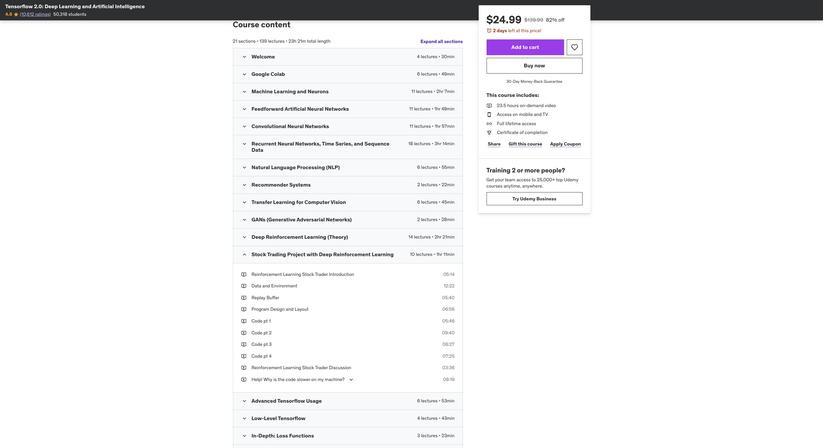 Task type: locate. For each thing, give the bounding box(es) containing it.
computer
[[304, 199, 330, 205]]

lectures right 14
[[414, 234, 431, 240]]

1 pt from the top
[[264, 318, 268, 324]]

6 lectures • 53min
[[417, 398, 455, 404]]

1 vertical spatial tensorflow
[[277, 398, 305, 404]]

access down or
[[516, 177, 531, 183]]

0 vertical spatial 2hr
[[437, 88, 443, 94]]

• left the 30min
[[438, 54, 440, 60]]

small image for stock trading project with deep reinforcement learning
[[241, 251, 248, 258]]

sections right 21
[[238, 38, 256, 44]]

2 for 2 days left at this price!
[[493, 28, 496, 34]]

show lecture description image
[[348, 377, 354, 383]]

reinforcement learning stock trader introduction
[[252, 271, 354, 277]]

6 small image from the top
[[241, 415, 248, 422]]

2 vertical spatial 4
[[417, 415, 420, 421]]

1 vertical spatial 49min
[[441, 106, 455, 112]]

learning up code
[[283, 365, 301, 371]]

• down 4 lectures • 30min at the right
[[439, 71, 440, 77]]

1 vertical spatial 4
[[269, 353, 272, 359]]

trading
[[267, 251, 286, 257]]

0 vertical spatial stock
[[252, 251, 266, 257]]

• for low-level tensorflow
[[439, 415, 440, 421]]

1 trader from the top
[[315, 271, 328, 277]]

1 horizontal spatial sections
[[444, 38, 463, 44]]

machine learning and neurons
[[252, 88, 329, 95]]

convolutional neural networks
[[252, 123, 329, 130]]

code for code pt 1
[[252, 318, 262, 324]]

course up the 23.5
[[498, 92, 515, 98]]

30-
[[506, 79, 513, 84]]

deep up ratings)
[[45, 3, 58, 10]]

artificial left intelligence
[[92, 3, 114, 10]]

1 vertical spatial course
[[527, 141, 542, 147]]

6 up 2 lectures • 22min
[[417, 164, 420, 170]]

colab
[[271, 71, 285, 77]]

vision
[[331, 199, 346, 205]]

course
[[498, 92, 515, 98], [527, 141, 542, 147]]

5 small image from the top
[[241, 164, 248, 171]]

code down code pt 2
[[252, 341, 262, 347]]

trader down the stock trading project with deep reinforcement learning
[[315, 271, 328, 277]]

apply coupon button
[[549, 137, 582, 150]]

0 horizontal spatial deep
[[45, 3, 58, 10]]

lectures for advanced tensorflow usage
[[421, 398, 438, 404]]

4 small image from the top
[[241, 141, 248, 147]]

6 up 11 lectures • 2hr 7min
[[417, 71, 420, 77]]

1 vertical spatial to
[[532, 177, 536, 183]]

learning left for
[[273, 199, 295, 205]]

2hr left 7min
[[437, 88, 443, 94]]

lectures right 10
[[416, 251, 432, 257]]

1 small image from the top
[[241, 54, 248, 60]]

• left 22min
[[439, 182, 440, 187]]

this right gift
[[518, 141, 526, 147]]

the
[[278, 377, 285, 382]]

lectures down 4 lectures • 43min
[[421, 433, 438, 439]]

• for natural language processing (nlp)
[[439, 164, 441, 170]]

1 vertical spatial deep
[[252, 233, 265, 240]]

4 pt from the top
[[264, 353, 268, 359]]

• left 57min
[[432, 123, 434, 129]]

2 sections from the left
[[444, 38, 463, 44]]

stock up slower
[[302, 365, 314, 371]]

and up "students"
[[82, 3, 91, 10]]

small image left gans
[[241, 216, 248, 223]]

2 small image from the top
[[241, 71, 248, 78]]

trader for discussion
[[315, 365, 328, 371]]

50,318 students
[[53, 11, 86, 17]]

• for recurrent neural networks, time series, and sequence data
[[432, 141, 433, 147]]

tensorflow
[[5, 3, 33, 10], [277, 398, 305, 404], [278, 415, 305, 422]]

3 up code pt 4
[[269, 341, 272, 347]]

and up the replay buffer
[[262, 283, 270, 289]]

data up "natural"
[[252, 147, 263, 153]]

•
[[257, 38, 258, 44], [286, 38, 287, 44], [438, 54, 440, 60], [439, 71, 440, 77], [434, 88, 435, 94], [432, 106, 433, 112], [432, 123, 434, 129], [432, 141, 433, 147], [439, 164, 441, 170], [439, 182, 440, 187], [439, 199, 440, 205], [439, 216, 440, 222], [432, 234, 433, 240], [434, 251, 435, 257], [439, 398, 440, 404], [439, 415, 440, 421], [439, 433, 440, 439]]

0 vertical spatial deep
[[45, 3, 58, 10]]

• left the 11min
[[434, 251, 435, 257]]

people?
[[541, 166, 565, 174]]

1 code from the top
[[252, 318, 262, 324]]

udemy right top
[[564, 177, 578, 183]]

1hr down 11 lectures • 2hr 7min
[[434, 106, 440, 112]]

11 up 11 lectures • 1hr 49min on the top of page
[[411, 88, 415, 94]]

recommender
[[252, 181, 288, 188]]

small image for gans
[[241, 216, 248, 223]]

of
[[520, 130, 524, 135]]

• for google colab
[[439, 71, 440, 77]]

• for transfer learning for computer vision
[[439, 199, 440, 205]]

and right series,
[[354, 140, 363, 147]]

• for in-depth: loss functions
[[439, 433, 440, 439]]

3 6 from the top
[[417, 199, 420, 205]]

6 small image from the top
[[241, 182, 248, 188]]

2 up 6 lectures • 45min
[[417, 182, 420, 187]]

6 lectures • 55min
[[417, 164, 455, 170]]

neural down convolutional neural networks
[[278, 140, 294, 147]]

help! why is the code slower on my machine?
[[252, 377, 344, 382]]

0 horizontal spatial udemy
[[520, 196, 535, 202]]

0 vertical spatial this
[[521, 28, 529, 34]]

lectures for stock trading project with deep reinforcement learning
[[416, 251, 432, 257]]

2 small image from the top
[[241, 123, 248, 130]]

82%
[[546, 16, 557, 23]]

2hr left "21min" on the bottom right of page
[[435, 234, 441, 240]]

lectures for deep reinforcement learning (theory)
[[414, 234, 431, 240]]

stock left the trading
[[252, 251, 266, 257]]

deep right with
[[319, 251, 332, 257]]

lectures for natural language processing (nlp)
[[421, 164, 438, 170]]

1 vertical spatial 2hr
[[435, 234, 441, 240]]

xsmall image for data and environment
[[241, 283, 246, 289]]

2 vertical spatial tensorflow
[[278, 415, 305, 422]]

3 small image from the top
[[241, 199, 248, 206]]

23.5 hours on-demand video
[[497, 102, 556, 108]]

0 vertical spatial data
[[252, 147, 263, 153]]

11 up 18
[[410, 123, 413, 129]]

1 vertical spatial 1hr
[[435, 123, 441, 129]]

(theory)
[[327, 233, 348, 240]]

welcome
[[252, 53, 275, 60]]

1 vertical spatial 11
[[409, 106, 413, 112]]

0 vertical spatial to
[[523, 44, 528, 50]]

3 pt from the top
[[264, 341, 268, 347]]

49min up 57min
[[441, 106, 455, 112]]

0 vertical spatial trader
[[315, 271, 328, 277]]

gans (generative adversarial networks)
[[252, 216, 352, 223]]

1 49min from the top
[[441, 71, 455, 77]]

1 vertical spatial stock
[[302, 271, 314, 277]]

neural inside recurrent neural networks, time series, and sequence data
[[278, 140, 294, 147]]

lectures up 11 lectures • 1hr 57min
[[414, 106, 431, 112]]

1 horizontal spatial course
[[527, 141, 542, 147]]

0 horizontal spatial course
[[498, 92, 515, 98]]

deep down gans
[[252, 233, 265, 240]]

2 vertical spatial deep
[[319, 251, 332, 257]]

total
[[307, 38, 316, 44]]

49min down the 30min
[[441, 71, 455, 77]]

• left 23min
[[439, 433, 440, 439]]

and left neurons on the top of page
[[297, 88, 306, 95]]

10
[[410, 251, 415, 257]]

1 vertical spatial data
[[252, 283, 261, 289]]

lectures up 6 lectures • 45min
[[421, 182, 438, 187]]

pt up code pt 4
[[264, 341, 268, 347]]

stock
[[252, 251, 266, 257], [302, 271, 314, 277], [302, 365, 314, 371]]

11 up 11 lectures • 1hr 57min
[[409, 106, 413, 112]]

gift this course link
[[507, 137, 544, 150]]

14min
[[442, 141, 455, 147]]

7 small image from the top
[[241, 234, 248, 240]]

small image left transfer
[[241, 199, 248, 206]]

2 6 from the top
[[417, 164, 420, 170]]

xsmall image
[[486, 102, 492, 109], [486, 111, 492, 118], [486, 121, 492, 127], [241, 295, 246, 301], [241, 306, 246, 313], [241, 318, 246, 324], [241, 330, 246, 336], [241, 353, 246, 360], [241, 365, 246, 371], [241, 377, 246, 383]]

3
[[269, 341, 272, 347], [417, 433, 420, 439]]

1 vertical spatial on
[[311, 377, 316, 382]]

lectures up 2 lectures • 22min
[[421, 164, 438, 170]]

code down code pt 3
[[252, 353, 262, 359]]

2 vertical spatial neural
[[278, 140, 294, 147]]

08:19
[[443, 377, 455, 382]]

0 vertical spatial 1hr
[[434, 106, 440, 112]]

lectures right 139
[[268, 38, 285, 44]]

45min
[[442, 199, 455, 205]]

3 lectures • 23min
[[417, 433, 455, 439]]

deep reinforcement learning (theory)
[[252, 233, 348, 240]]

4 up 6 lectures • 49min
[[417, 54, 420, 60]]

28min
[[441, 216, 455, 222]]

1 vertical spatial access
[[516, 177, 531, 183]]

lectures up 18 lectures • 3hr 14min
[[414, 123, 431, 129]]

share button
[[486, 137, 502, 150]]

small image for google colab
[[241, 71, 248, 78]]

on up full lifetime access
[[513, 111, 518, 117]]

2 vertical spatial 1hr
[[436, 251, 442, 257]]

43min
[[442, 415, 455, 421]]

lectures for google colab
[[421, 71, 438, 77]]

1 horizontal spatial udemy
[[564, 177, 578, 183]]

11
[[411, 88, 415, 94], [409, 106, 413, 112], [410, 123, 413, 129]]

0 vertical spatial networks
[[325, 106, 349, 112]]

small image for in-depth: loss functions
[[241, 433, 248, 439]]

6 up 4 lectures • 43min
[[417, 398, 420, 404]]

course down completion
[[527, 141, 542, 147]]

recurrent neural networks, time series, and sequence data
[[252, 140, 389, 153]]

• left 55min
[[439, 164, 441, 170]]

11 for neurons
[[411, 88, 415, 94]]

10 lectures • 1hr 11min
[[410, 251, 455, 257]]

lectures for machine learning and neurons
[[416, 88, 433, 94]]

udemy right try
[[520, 196, 535, 202]]

11 lectures • 1hr 49min
[[409, 106, 455, 112]]

0 vertical spatial udemy
[[564, 177, 578, 183]]

1 6 from the top
[[417, 71, 420, 77]]

1 vertical spatial trader
[[315, 365, 328, 371]]

lectures right 18
[[414, 141, 431, 147]]

2 up 14 lectures • 2hr 21min
[[417, 216, 420, 222]]

advanced tensorflow usage
[[252, 398, 322, 404]]

small image for recommender systems
[[241, 182, 248, 188]]

4 down 6 lectures • 53min
[[417, 415, 420, 421]]

2 vertical spatial stock
[[302, 365, 314, 371]]

tensorflow down code
[[277, 398, 305, 404]]

2 down 1 on the bottom left of page
[[269, 330, 272, 336]]

2 code from the top
[[252, 330, 262, 336]]

2hr for machine learning and neurons
[[437, 88, 443, 94]]

0 horizontal spatial 3
[[269, 341, 272, 347]]

$139.99
[[524, 16, 543, 23]]

code down code pt 1 on the bottom left of page
[[252, 330, 262, 336]]

pt for 4
[[264, 353, 268, 359]]

0 horizontal spatial artificial
[[92, 3, 114, 10]]

23h 21m
[[288, 38, 306, 44]]

neural for networks,
[[278, 140, 294, 147]]

• for deep reinforcement learning (theory)
[[432, 234, 433, 240]]

processing
[[297, 164, 325, 170]]

buy now button
[[486, 58, 582, 73]]

lectures up 11 lectures • 2hr 7min
[[421, 71, 438, 77]]

completion
[[525, 130, 548, 135]]

full
[[497, 121, 504, 126]]

introduction
[[329, 271, 354, 277]]

05:14
[[443, 271, 455, 277]]

lectures up 11 lectures • 1hr 49min on the top of page
[[416, 88, 433, 94]]

data up replay
[[252, 283, 261, 289]]

project
[[287, 251, 305, 257]]

networks down neurons on the top of page
[[325, 106, 349, 112]]

1hr left 57min
[[435, 123, 441, 129]]

• left 45min
[[439, 199, 440, 205]]

pt down code pt 3
[[264, 353, 268, 359]]

learning
[[59, 3, 81, 10], [274, 88, 296, 95], [273, 199, 295, 205], [304, 233, 326, 240], [372, 251, 394, 257], [283, 271, 301, 277], [283, 365, 301, 371]]

4 code from the top
[[252, 353, 262, 359]]

and left tv
[[534, 111, 542, 117]]

pt left 1 on the bottom left of page
[[264, 318, 268, 324]]

apply coupon
[[550, 141, 581, 147]]

1 vertical spatial artificial
[[285, 106, 306, 112]]

tensorflow up (10,612
[[5, 3, 33, 10]]

course inside gift this course link
[[527, 141, 542, 147]]

• left 3hr
[[432, 141, 433, 147]]

lectures up 2 lectures • 28min
[[421, 199, 438, 205]]

• for machine learning and neurons
[[434, 88, 435, 94]]

9 small image from the top
[[241, 433, 248, 439]]

stock down with
[[302, 271, 314, 277]]

12:22
[[444, 283, 455, 289]]

(10,612
[[20, 11, 34, 17]]

1 horizontal spatial to
[[532, 177, 536, 183]]

0 horizontal spatial sections
[[238, 38, 256, 44]]

4 6 from the top
[[417, 398, 420, 404]]

tensorflow 2.0: deep learning and artificial intelligence
[[5, 3, 145, 10]]

students
[[68, 11, 86, 17]]

0 vertical spatial 11
[[411, 88, 415, 94]]

1 horizontal spatial deep
[[252, 233, 265, 240]]

coupon
[[564, 141, 581, 147]]

xsmall image
[[486, 130, 492, 136], [241, 271, 246, 278], [241, 283, 246, 289], [241, 341, 246, 348]]

small image for feedforward
[[241, 106, 248, 112]]

full lifetime access
[[497, 121, 536, 126]]

• left 23h 21m
[[286, 38, 287, 44]]

small image for recurrent neural networks, time series, and sequence data
[[241, 141, 248, 147]]

small image left convolutional
[[241, 123, 248, 130]]

2 right alarm image
[[493, 28, 496, 34]]

• for welcome
[[438, 54, 440, 60]]

1 small image from the top
[[241, 106, 248, 112]]

artificial up convolutional neural networks
[[285, 106, 306, 112]]

3hr
[[435, 141, 441, 147]]

1
[[269, 318, 271, 324]]

depth:
[[258, 432, 275, 439]]

• left 139
[[257, 38, 258, 44]]

to left cart
[[523, 44, 528, 50]]

lectures up 14 lectures • 2hr 21min
[[421, 216, 438, 222]]

2 trader from the top
[[315, 365, 328, 371]]

networks,
[[295, 140, 321, 147]]

1 vertical spatial 3
[[417, 433, 420, 439]]

small image
[[241, 54, 248, 60], [241, 71, 248, 78], [241, 88, 248, 95], [241, 141, 248, 147], [241, 164, 248, 171], [241, 182, 248, 188], [241, 234, 248, 240], [241, 251, 248, 258], [241, 433, 248, 439]]

(nlp)
[[326, 164, 340, 170]]

lectures for convolutional neural networks
[[414, 123, 431, 129]]

3 code from the top
[[252, 341, 262, 347]]

4 down code pt 3
[[269, 353, 272, 359]]

neural
[[307, 106, 324, 112], [287, 123, 304, 130], [278, 140, 294, 147]]

training
[[486, 166, 510, 174]]

small image
[[241, 106, 248, 112], [241, 123, 248, 130], [241, 199, 248, 206], [241, 216, 248, 223], [241, 398, 248, 404], [241, 415, 248, 422]]

trader for introduction
[[315, 271, 328, 277]]

6 for natural language processing (nlp)
[[417, 164, 420, 170]]

8 small image from the top
[[241, 251, 248, 258]]

2 pt from the top
[[264, 330, 268, 336]]

trader up my
[[315, 365, 328, 371]]

0 vertical spatial course
[[498, 92, 515, 98]]

1 horizontal spatial on
[[513, 111, 518, 117]]

small image left feedforward
[[241, 106, 248, 112]]

1 horizontal spatial 3
[[417, 433, 420, 439]]

1 vertical spatial neural
[[287, 123, 304, 130]]

1 horizontal spatial artificial
[[285, 106, 306, 112]]

5 small image from the top
[[241, 398, 248, 404]]

buy
[[524, 62, 533, 69]]

3 small image from the top
[[241, 88, 248, 95]]

on left my
[[311, 377, 316, 382]]

tv
[[543, 111, 548, 117]]

6 up 2 lectures • 28min
[[417, 199, 420, 205]]

reinforcement down (generative
[[266, 233, 303, 240]]

1hr for convolutional neural networks
[[435, 123, 441, 129]]

tensorflow down advanced tensorflow usage
[[278, 415, 305, 422]]

1 data from the top
[[252, 147, 263, 153]]

0 horizontal spatial to
[[523, 44, 528, 50]]

udemy inside training 2 or more people? get your team access to 25,000+ top udemy courses anytime, anywhere.
[[564, 177, 578, 183]]

recurrent
[[252, 140, 276, 147]]

small image for welcome
[[241, 54, 248, 60]]

pt up code pt 3
[[264, 330, 268, 336]]

0 vertical spatial on
[[513, 111, 518, 117]]

4 small image from the top
[[241, 216, 248, 223]]

4
[[417, 54, 420, 60], [269, 353, 272, 359], [417, 415, 420, 421]]

1hr left the 11min
[[436, 251, 442, 257]]

0 vertical spatial 49min
[[441, 71, 455, 77]]

22min
[[442, 182, 455, 187]]

lectures down 6 lectures • 53min
[[421, 415, 438, 421]]

sections right "all"
[[444, 38, 463, 44]]

lectures for welcome
[[421, 54, 437, 60]]

in-
[[252, 432, 258, 439]]

price!
[[530, 28, 541, 34]]

small image left low-
[[241, 415, 248, 422]]

0 vertical spatial 4
[[417, 54, 420, 60]]

pt for 3
[[264, 341, 268, 347]]



Task type: vqa. For each thing, say whether or not it's contained in the screenshot.


Task type: describe. For each thing, give the bounding box(es) containing it.
lectures for low-level tensorflow
[[421, 415, 438, 421]]

try udemy business
[[512, 196, 556, 202]]

all
[[438, 38, 443, 44]]

(generative
[[267, 216, 296, 223]]

• for feedforward artificial neural networks
[[432, 106, 433, 112]]

lectures for in-depth: loss functions
[[421, 433, 438, 439]]

mobile
[[519, 111, 533, 117]]

buy now
[[524, 62, 545, 69]]

natural
[[252, 164, 270, 170]]

small image for convolutional
[[241, 123, 248, 130]]

small image for natural language processing (nlp)
[[241, 164, 248, 171]]

demand
[[527, 102, 544, 108]]

natural language processing (nlp)
[[252, 164, 340, 170]]

and inside recurrent neural networks, time series, and sequence data
[[354, 140, 363, 147]]

• for gans (generative adversarial networks)
[[439, 216, 440, 222]]

learning down colab
[[274, 88, 296, 95]]

access
[[497, 111, 512, 117]]

and left layout
[[286, 306, 294, 312]]

machine
[[252, 88, 273, 95]]

4 lectures • 43min
[[417, 415, 455, 421]]

now
[[534, 62, 545, 69]]

transfer learning for computer vision
[[252, 199, 346, 205]]

• for advanced tensorflow usage
[[439, 398, 440, 404]]

learning up 50,318 students at the left
[[59, 3, 81, 10]]

gans
[[252, 216, 265, 223]]

pt for 1
[[264, 318, 268, 324]]

07:25
[[443, 353, 455, 359]]

neural for networks
[[287, 123, 304, 130]]

this course includes:
[[486, 92, 539, 98]]

1 sections from the left
[[238, 38, 256, 44]]

1 vertical spatial this
[[518, 141, 526, 147]]

0 vertical spatial 3
[[269, 341, 272, 347]]

pt for 2
[[264, 330, 268, 336]]

• for recommender systems
[[439, 182, 440, 187]]

apply
[[550, 141, 563, 147]]

11 for networks
[[409, 106, 413, 112]]

21min
[[442, 234, 455, 240]]

add to cart button
[[486, 39, 564, 55]]

data and environment
[[252, 283, 297, 289]]

learning up with
[[304, 233, 326, 240]]

0 vertical spatial neural
[[307, 106, 324, 112]]

cart
[[529, 44, 539, 50]]

your
[[495, 177, 504, 183]]

• for convolutional neural networks
[[432, 123, 434, 129]]

2.0:
[[34, 3, 43, 10]]

$24.99
[[486, 13, 522, 26]]

course content
[[233, 20, 290, 30]]

6 lectures • 45min
[[417, 199, 455, 205]]

1hr for feedforward artificial neural networks
[[434, 106, 440, 112]]

2 for 2 lectures • 28min
[[417, 216, 420, 222]]

11 lectures • 2hr 7min
[[411, 88, 455, 94]]

convolutional
[[252, 123, 286, 130]]

replay buffer
[[252, 295, 279, 301]]

course
[[233, 20, 259, 30]]

reinforcement up data and environment at the bottom of the page
[[252, 271, 282, 277]]

18
[[408, 141, 413, 147]]

wishlist image
[[571, 43, 578, 51]]

share
[[488, 141, 501, 147]]

139
[[260, 38, 267, 44]]

for
[[296, 199, 303, 205]]

2 inside training 2 or more people? get your team access to 25,000+ top udemy courses anytime, anywhere.
[[512, 166, 516, 174]]

2 horizontal spatial deep
[[319, 251, 332, 257]]

2 data from the top
[[252, 283, 261, 289]]

to inside button
[[523, 44, 528, 50]]

0 vertical spatial access
[[522, 121, 536, 126]]

google
[[252, 71, 269, 77]]

lectures for feedforward artificial neural networks
[[414, 106, 431, 112]]

2 days left at this price!
[[493, 28, 541, 34]]

usage
[[306, 398, 322, 404]]

loss
[[276, 432, 288, 439]]

06:56
[[442, 306, 455, 312]]

4.6
[[5, 11, 12, 17]]

6 lectures • 49min
[[417, 71, 455, 77]]

7min
[[444, 88, 455, 94]]

anywhere.
[[522, 183, 543, 189]]

(10,612 ratings)
[[20, 11, 51, 17]]

recommender systems
[[252, 181, 311, 188]]

layout
[[295, 306, 308, 312]]

code for code pt 2
[[252, 330, 262, 336]]

0 vertical spatial artificial
[[92, 3, 114, 10]]

xsmall image for reinforcement learning stock trader introduction
[[241, 271, 246, 278]]

small image for deep reinforcement learning (theory)
[[241, 234, 248, 240]]

gift this course
[[509, 141, 542, 147]]

lectures for gans (generative adversarial networks)
[[421, 216, 438, 222]]

21 sections • 139 lectures • 23h 21m total length
[[233, 38, 331, 44]]

4 for welcome
[[417, 54, 420, 60]]

stock for reinforcement learning stock trader introduction
[[302, 271, 314, 277]]

55min
[[442, 164, 455, 170]]

30min
[[441, 54, 455, 60]]

1hr for stock trading project with deep reinforcement learning
[[436, 251, 442, 257]]

11 lectures • 1hr 57min
[[410, 123, 455, 129]]

6 for transfer learning for computer vision
[[417, 199, 420, 205]]

2 49min from the top
[[441, 106, 455, 112]]

2 for 2 lectures • 22min
[[417, 182, 420, 187]]

lectures for recommender systems
[[421, 182, 438, 187]]

05:46
[[442, 318, 455, 324]]

23min
[[442, 433, 455, 439]]

to inside training 2 or more people? get your team access to 25,000+ top udemy courses anytime, anywhere.
[[532, 177, 536, 183]]

reinforcement up why
[[252, 365, 282, 371]]

50,318
[[53, 11, 67, 17]]

0 horizontal spatial on
[[311, 377, 316, 382]]

sequence
[[364, 140, 389, 147]]

05:40
[[442, 295, 455, 301]]

add
[[511, 44, 521, 50]]

is
[[273, 377, 277, 382]]

14
[[408, 234, 413, 240]]

small image for advanced
[[241, 398, 248, 404]]

courses
[[486, 183, 503, 189]]

try udemy business link
[[486, 192, 582, 205]]

xsmall image for code pt 3
[[241, 341, 246, 348]]

replay
[[252, 295, 265, 301]]

4 for low-level tensorflow
[[417, 415, 420, 421]]

6 for google colab
[[417, 71, 420, 77]]

google colab
[[252, 71, 285, 77]]

left
[[508, 28, 515, 34]]

advanced
[[252, 398, 276, 404]]

stock for reinforcement learning stock trader discussion
[[302, 365, 314, 371]]

small image for transfer
[[241, 199, 248, 206]]

2 vertical spatial 11
[[410, 123, 413, 129]]

lectures for transfer learning for computer vision
[[421, 199, 438, 205]]

1 vertical spatial udemy
[[520, 196, 535, 202]]

code for code pt 4
[[252, 353, 262, 359]]

0 vertical spatial tensorflow
[[5, 3, 33, 10]]

small image for low-
[[241, 415, 248, 422]]

program design and layout
[[252, 306, 308, 312]]

code pt 1
[[252, 318, 271, 324]]

training 2 or more people? get your team access to 25,000+ top udemy courses anytime, anywhere.
[[486, 166, 578, 189]]

machine?
[[325, 377, 344, 382]]

data inside recurrent neural networks, time series, and sequence data
[[252, 147, 263, 153]]

06:27
[[442, 341, 455, 347]]

sections inside dropdown button
[[444, 38, 463, 44]]

• for stock trading project with deep reinforcement learning
[[434, 251, 435, 257]]

6 for advanced tensorflow usage
[[417, 398, 420, 404]]

1 vertical spatial networks
[[305, 123, 329, 130]]

discussion
[[329, 365, 351, 371]]

code for code pt 3
[[252, 341, 262, 347]]

on-
[[520, 102, 527, 108]]

21
[[233, 38, 237, 44]]

14 lectures • 2hr 21min
[[408, 234, 455, 240]]

2 lectures • 28min
[[417, 216, 455, 222]]

learning left 10
[[372, 251, 394, 257]]

stock trading project with deep reinforcement learning
[[252, 251, 394, 257]]

small image for machine learning and neurons
[[241, 88, 248, 95]]

2 lectures • 22min
[[417, 182, 455, 187]]

systems
[[289, 181, 311, 188]]

access inside training 2 or more people? get your team access to 25,000+ top udemy courses anytime, anywhere.
[[516, 177, 531, 183]]

alarm image
[[486, 28, 492, 33]]

2hr for deep reinforcement learning (theory)
[[435, 234, 441, 240]]

learning up environment
[[283, 271, 301, 277]]

this
[[486, 92, 497, 98]]

reinforcement down '(theory)' at the bottom left
[[333, 251, 371, 257]]

09:40
[[442, 330, 455, 336]]

lectures for recurrent neural networks, time series, and sequence data
[[414, 141, 431, 147]]



